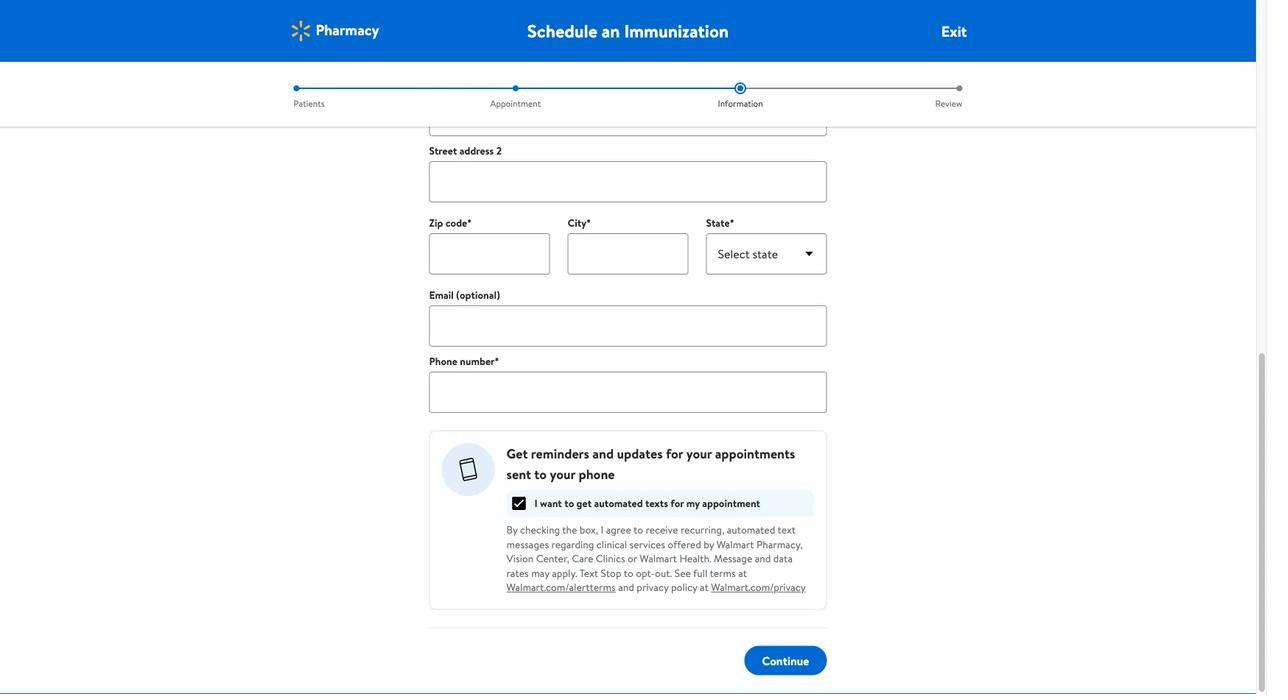 Task type: locate. For each thing, give the bounding box(es) containing it.
0 vertical spatial street
[[429, 78, 457, 92]]

rates
[[506, 567, 529, 581]]

i
[[534, 497, 538, 511], [601, 523, 604, 538]]

2 vertical spatial and
[[618, 581, 634, 595]]

automated
[[594, 497, 643, 511], [727, 523, 775, 538]]

number*
[[460, 355, 499, 369]]

1 vertical spatial and
[[755, 552, 771, 567]]

get
[[577, 497, 592, 511]]

contact
[[429, 44, 481, 64]]

zip code*
[[429, 216, 472, 231]]

your
[[686, 445, 712, 463], [550, 466, 576, 484]]

at right terms
[[738, 567, 747, 581]]

and left data
[[755, 552, 771, 567]]

1 horizontal spatial your
[[686, 445, 712, 463]]

1 horizontal spatial automated
[[727, 523, 775, 538]]

1 vertical spatial street
[[429, 144, 457, 158]]

street for street address*
[[429, 78, 457, 92]]

offered
[[668, 538, 701, 552]]

to
[[534, 466, 547, 484], [564, 497, 574, 511], [634, 523, 643, 538], [624, 567, 633, 581]]

0 vertical spatial and
[[593, 445, 614, 463]]

and up phone
[[593, 445, 614, 463]]

walmart
[[717, 538, 754, 552], [640, 552, 677, 567]]

address*
[[460, 78, 498, 92]]

automated down appointment
[[727, 523, 775, 538]]

regarding
[[551, 538, 594, 552]]

schedule
[[527, 18, 597, 43]]

see
[[675, 567, 691, 581]]

or
[[628, 552, 637, 567]]

sent
[[506, 466, 531, 484]]

patients list item
[[291, 83, 403, 109]]

0 horizontal spatial automated
[[594, 497, 643, 511]]

walmart right 'or'
[[640, 552, 677, 567]]

for left my
[[671, 497, 684, 511]]

1 horizontal spatial and
[[618, 581, 634, 595]]

2 horizontal spatial and
[[755, 552, 771, 567]]

text
[[580, 567, 598, 581]]

i left want
[[534, 497, 538, 511]]

appointment list item
[[403, 83, 628, 109]]

to left get
[[564, 497, 574, 511]]

and left the opt-
[[618, 581, 634, 595]]

receive
[[646, 523, 678, 538]]

pharmacy
[[316, 19, 379, 40]]

City* text field
[[568, 234, 688, 275]]

for
[[666, 445, 683, 463], [671, 497, 684, 511]]

privacy
[[637, 581, 669, 595]]

box,
[[580, 523, 598, 538]]

for inside get reminders and updates for your appointments sent to your phone
[[666, 445, 683, 463]]

my
[[687, 497, 700, 511]]

at right policy
[[700, 581, 709, 595]]

0 horizontal spatial and
[[593, 445, 614, 463]]

0 vertical spatial automated
[[594, 497, 643, 511]]

0 horizontal spatial at
[[700, 581, 709, 595]]

may
[[531, 567, 549, 581]]

walmart right by
[[717, 538, 754, 552]]

0 vertical spatial for
[[666, 445, 683, 463]]

email (optional)
[[429, 288, 500, 303]]

street left the address
[[429, 144, 457, 158]]

at
[[738, 567, 747, 581], [700, 581, 709, 595]]

immunization
[[624, 18, 729, 43]]

recurring,
[[681, 523, 724, 538]]

i inside by checking the box, i agree to receive recurring, automated text messages regarding clinical services offered by walmart pharmacy, vision center, care clinics or walmart health. message and data rates may apply. text stop to opt-out. see full terms at walmart.com/alertterms and privacy policy at walmart.com/privacy
[[601, 523, 604, 538]]

1 vertical spatial automated
[[727, 523, 775, 538]]

updates
[[617, 445, 663, 463]]

to left the opt-
[[624, 567, 633, 581]]

vision
[[506, 552, 534, 567]]

1 vertical spatial for
[[671, 497, 684, 511]]

street
[[429, 78, 457, 92], [429, 144, 457, 158]]

1 horizontal spatial i
[[601, 523, 604, 538]]

1 vertical spatial i
[[601, 523, 604, 538]]

email
[[429, 288, 454, 303]]

terms
[[710, 567, 736, 581]]

your down reminders
[[550, 466, 576, 484]]

1 horizontal spatial walmart
[[717, 538, 754, 552]]

exit
[[941, 21, 967, 41]]

0 horizontal spatial i
[[534, 497, 538, 511]]

for right updates
[[666, 445, 683, 463]]

pharmacy,
[[757, 538, 803, 552]]

pharmacy button
[[289, 19, 379, 43]]

policy
[[671, 581, 697, 595]]

and
[[593, 445, 614, 463], [755, 552, 771, 567], [618, 581, 634, 595]]

street down contact
[[429, 78, 457, 92]]

address
[[460, 144, 494, 158]]

your up my
[[686, 445, 712, 463]]

schedule an immunization
[[527, 18, 729, 43]]

Email (optional) text field
[[429, 306, 827, 347]]

automated up agree
[[594, 497, 643, 511]]

contact information element
[[420, 44, 836, 611]]

by
[[704, 538, 714, 552]]

1 street from the top
[[429, 78, 457, 92]]

2 street from the top
[[429, 144, 457, 158]]

appointment
[[702, 497, 760, 511]]

to right sent
[[534, 466, 547, 484]]

walmart.com/privacy
[[711, 581, 806, 595]]

information
[[485, 44, 561, 64]]

code*
[[446, 216, 472, 231]]

information list item
[[628, 83, 853, 109]]

list
[[291, 83, 965, 109]]

i right 'box,'
[[601, 523, 604, 538]]

1 vertical spatial your
[[550, 466, 576, 484]]



Task type: describe. For each thing, give the bounding box(es) containing it.
center,
[[536, 552, 569, 567]]

street address 2
[[429, 144, 502, 158]]

phone
[[429, 355, 457, 369]]

walmart.com/alertterms link
[[506, 581, 616, 595]]

texts
[[645, 497, 668, 511]]

appointments
[[715, 445, 795, 463]]

reminders
[[531, 445, 589, 463]]

review list item
[[853, 83, 965, 109]]

out.
[[655, 567, 672, 581]]

health.
[[680, 552, 711, 567]]

2
[[496, 144, 502, 158]]

an
[[602, 18, 620, 43]]

exit button
[[941, 21, 967, 41]]

want
[[540, 497, 562, 511]]

get reminders and updates for your appointments sent to your phone
[[506, 445, 795, 484]]

patients
[[294, 97, 325, 109]]

data
[[773, 552, 793, 567]]

Phone number* telephone field
[[429, 372, 827, 414]]

contact information
[[429, 44, 561, 64]]

messages
[[506, 538, 549, 552]]

1 horizontal spatial at
[[738, 567, 747, 581]]

apply.
[[552, 567, 577, 581]]

state*
[[706, 216, 734, 231]]

phone number*
[[429, 355, 499, 369]]

opt-
[[636, 567, 655, 581]]

to right agree
[[634, 523, 643, 538]]

agree
[[606, 523, 631, 538]]

street address*
[[429, 78, 498, 92]]

automated inside by checking the box, i agree to receive recurring, automated text messages regarding clinical services offered by walmart pharmacy, vision center, care clinics or walmart health. message and data rates may apply. text stop to opt-out. see full terms at walmart.com/alertterms and privacy policy at walmart.com/privacy
[[727, 523, 775, 538]]

care
[[572, 552, 593, 567]]

0 horizontal spatial walmart
[[640, 552, 677, 567]]

street for street address 2
[[429, 144, 457, 158]]

(optional)
[[456, 288, 500, 303]]

the
[[562, 523, 577, 538]]

Zip code* text field
[[429, 234, 550, 275]]

appointment
[[490, 97, 541, 109]]

i want to get automated texts for my appointment
[[534, 497, 760, 511]]

message
[[714, 552, 752, 567]]

review
[[935, 97, 963, 109]]

city*
[[568, 216, 591, 231]]

Street address* text field
[[429, 95, 827, 137]]

clinics
[[596, 552, 625, 567]]

by
[[506, 523, 518, 538]]

phone
[[579, 466, 615, 484]]

0 vertical spatial your
[[686, 445, 712, 463]]

text
[[778, 523, 796, 538]]

continue
[[762, 653, 809, 670]]

get
[[506, 445, 528, 463]]

stop
[[601, 567, 621, 581]]

information
[[718, 97, 763, 109]]

clinical
[[597, 538, 627, 552]]

to inside get reminders and updates for your appointments sent to your phone
[[534, 466, 547, 484]]

list containing patients
[[291, 83, 965, 109]]

by checking the box, i agree to receive recurring, automated text messages regarding clinical services offered by walmart pharmacy, vision center, care clinics or walmart health. message and data rates may apply. text stop to opt-out. see full terms at walmart.com/alertterms and privacy policy at walmart.com/privacy
[[506, 523, 806, 595]]

checking
[[520, 523, 560, 538]]

zip
[[429, 216, 443, 231]]

0 horizontal spatial your
[[550, 466, 576, 484]]

0 vertical spatial i
[[534, 497, 538, 511]]

and inside get reminders and updates for your appointments sent to your phone
[[593, 445, 614, 463]]

walmart.com/privacy link
[[711, 581, 806, 595]]

Street address 2 text field
[[429, 162, 827, 203]]

walmart.com/alertterms
[[506, 581, 616, 595]]

I want to get automated texts for my appointment checkbox
[[512, 498, 526, 511]]

services
[[630, 538, 665, 552]]

full
[[693, 567, 708, 581]]

continue button
[[744, 647, 827, 676]]



Task type: vqa. For each thing, say whether or not it's contained in the screenshot.
1st See Services from left
no



